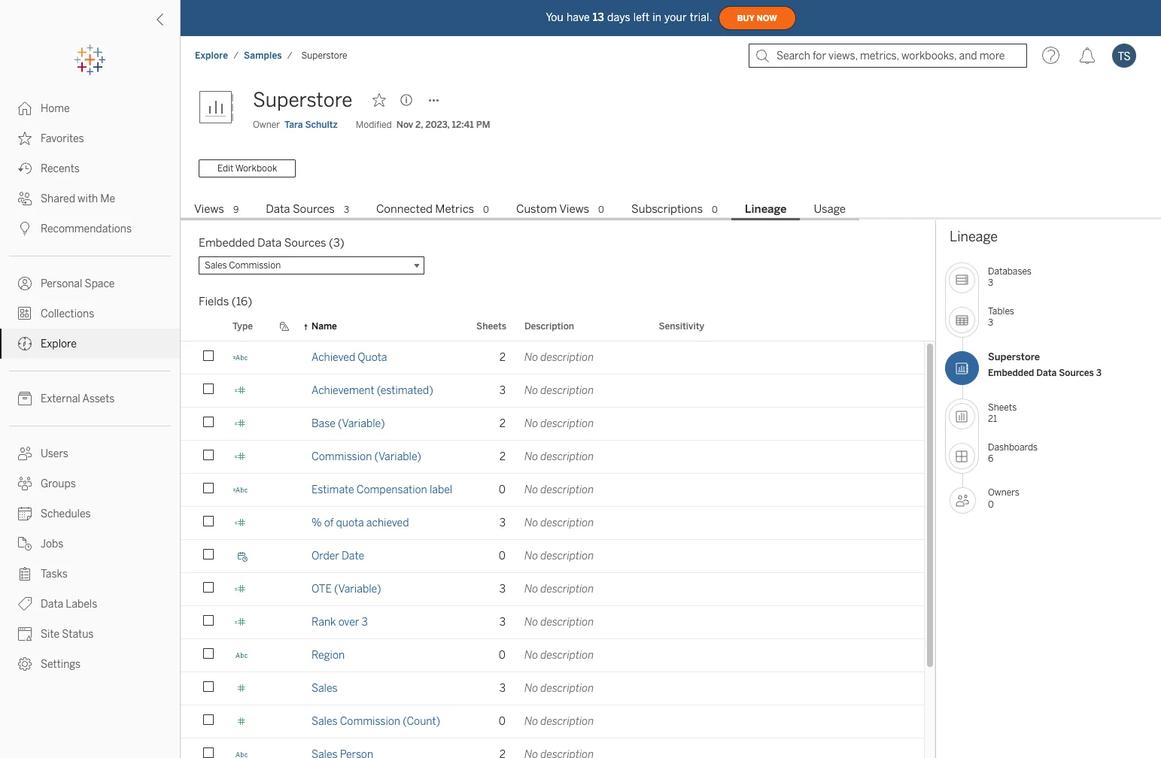 Task type: vqa. For each thing, say whether or not it's contained in the screenshot.
third uploaded file from the top of the superstore MAIN CONTENT
no



Task type: locate. For each thing, give the bounding box(es) containing it.
continuous number calculated field image down discrete date & time field image
[[233, 616, 251, 629]]

collections
[[41, 308, 94, 321]]

navigation panel element
[[0, 45, 180, 680]]

2 discrete text field image from the top
[[233, 749, 251, 759]]

explore
[[195, 50, 228, 61], [41, 338, 77, 351]]

no
[[525, 351, 538, 364], [525, 385, 538, 397], [525, 418, 538, 431], [525, 451, 538, 464], [525, 484, 538, 497], [525, 517, 538, 530], [525, 550, 538, 563], [525, 583, 538, 596], [525, 616, 538, 629], [525, 650, 538, 662], [525, 683, 538, 695], [525, 716, 538, 729]]

0 horizontal spatial explore
[[41, 338, 77, 351]]

row
[[181, 342, 924, 376], [181, 375, 924, 409], [181, 408, 924, 443], [181, 441, 924, 476], [181, 474, 924, 509], [181, 507, 924, 542], [181, 540, 924, 575], [181, 574, 924, 608], [181, 607, 924, 641], [181, 640, 924, 674], [181, 673, 924, 708], [181, 706, 924, 741], [181, 739, 924, 759]]

0 horizontal spatial sheets
[[477, 322, 507, 332]]

6 no description from the top
[[525, 517, 594, 530]]

description for sales commission (count)
[[541, 716, 594, 729]]

dashboards
[[988, 443, 1038, 453]]

0 vertical spatial sources
[[293, 202, 335, 216]]

you
[[546, 11, 564, 24]]

sales up fields
[[205, 260, 227, 271]]

sales for sales
[[312, 683, 338, 695]]

8 no from the top
[[525, 583, 538, 596]]

estimate compensation label link
[[312, 474, 453, 507]]

ote (variable)
[[312, 583, 381, 596]]

discrete text field image for row containing region
[[233, 650, 251, 662]]

1 horizontal spatial sheets
[[988, 403, 1017, 413]]

0 vertical spatial lineage
[[745, 202, 787, 216]]

0 vertical spatial 2
[[500, 351, 506, 364]]

home
[[41, 102, 70, 115]]

12 no from the top
[[525, 716, 538, 729]]

continuous number calculated field image
[[233, 385, 251, 397], [233, 418, 251, 431], [233, 451, 251, 464], [233, 583, 251, 596]]

settings link
[[0, 650, 180, 680]]

10 no description from the top
[[525, 650, 594, 662]]

no for achievement (estimated)
[[525, 385, 538, 397]]

1 description from the top
[[541, 351, 594, 364]]

recommendations link
[[0, 214, 180, 244]]

9 row from the top
[[181, 607, 924, 641]]

users link
[[0, 439, 180, 469]]

3 continuous number calculated field image from the top
[[233, 451, 251, 464]]

/ right samples
[[287, 50, 292, 61]]

dashboards 6
[[988, 443, 1038, 465]]

%
[[312, 517, 322, 530]]

11 row from the top
[[181, 673, 924, 708]]

1 2 from the top
[[500, 351, 506, 364]]

days
[[607, 11, 631, 24]]

1 discrete text field image from the top
[[233, 650, 251, 662]]

0 horizontal spatial views
[[194, 202, 224, 216]]

11 no from the top
[[525, 683, 538, 695]]

12:41
[[452, 120, 474, 130]]

explore link left samples link
[[194, 50, 229, 62]]

1 row from the top
[[181, 342, 924, 376]]

discrete date & time field image
[[233, 550, 251, 563]]

sheets up 21
[[988, 403, 1017, 413]]

sales
[[205, 260, 227, 271], [312, 683, 338, 695], [312, 716, 338, 729]]

(variable) inside 'link'
[[374, 451, 421, 464]]

0 vertical spatial sheets
[[477, 322, 507, 332]]

2 vertical spatial (variable)
[[334, 583, 381, 596]]

4 continuous number calculated field image from the top
[[233, 583, 251, 596]]

2 description from the top
[[541, 385, 594, 397]]

no description for commission (variable)
[[525, 451, 594, 464]]

1 views from the left
[[194, 202, 224, 216]]

sales commission (count) link
[[312, 706, 440, 738]]

0 vertical spatial discrete text field image
[[233, 650, 251, 662]]

continuous number calculated field image for % of quota achieved
[[233, 517, 251, 530]]

5 description from the top
[[541, 484, 594, 497]]

sheets left "description"
[[477, 322, 507, 332]]

data inside main navigation. press the up and down arrow keys to access links. element
[[41, 598, 63, 611]]

sales down sales link
[[312, 716, 338, 729]]

continuous number field image for sales
[[233, 683, 251, 695]]

views right custom
[[559, 202, 589, 216]]

commission left (count)
[[340, 716, 400, 729]]

commission inside dropdown button
[[229, 260, 281, 271]]

2 vertical spatial 2
[[500, 451, 506, 464]]

left
[[634, 11, 650, 24]]

2 for base (variable)
[[500, 418, 506, 431]]

site status
[[41, 629, 94, 641]]

superstore
[[302, 50, 347, 61], [253, 88, 353, 112], [988, 351, 1040, 363]]

1 no from the top
[[525, 351, 538, 364]]

4 row from the top
[[181, 441, 924, 476]]

main navigation. press the up and down arrow keys to access links. element
[[0, 93, 180, 680]]

11 description from the top
[[541, 683, 594, 695]]

1 continuous number calculated field image from the top
[[233, 385, 251, 397]]

0 vertical spatial sales
[[205, 260, 227, 271]]

no description for achieved quota
[[525, 351, 594, 364]]

status
[[62, 629, 94, 641]]

no for achieved quota
[[525, 351, 538, 364]]

schedules
[[41, 508, 91, 521]]

continuous number calculated field image up discrete date & time field image
[[233, 517, 251, 530]]

1 vertical spatial continuous number calculated field image
[[233, 616, 251, 629]]

users
[[41, 448, 68, 461]]

explore inside main navigation. press the up and down arrow keys to access links. element
[[41, 338, 77, 351]]

commission down 'base (variable)' at the left bottom of page
[[312, 451, 372, 464]]

4 description from the top
[[541, 451, 594, 464]]

continuous number calculated field image
[[233, 517, 251, 530], [233, 616, 251, 629]]

commission down "embedded data sources (3)"
[[229, 260, 281, 271]]

have
[[567, 11, 590, 24]]

recommendations
[[41, 223, 132, 236]]

9 no from the top
[[525, 616, 538, 629]]

tasks
[[41, 568, 68, 581]]

(variable) up commission (variable) 'link'
[[338, 418, 385, 431]]

2 row from the top
[[181, 375, 924, 409]]

owners 0
[[988, 488, 1020, 510]]

databases
[[988, 266, 1032, 277]]

superstore element
[[297, 50, 352, 61]]

row containing region
[[181, 640, 924, 674]]

embedded data sources (3)
[[199, 236, 345, 250]]

lineage
[[745, 202, 787, 216], [950, 229, 998, 245]]

9
[[233, 205, 239, 215]]

1 continuous number calculated field image from the top
[[233, 517, 251, 530]]

discrete text field image
[[233, 650, 251, 662], [233, 749, 251, 759]]

edit workbook
[[218, 163, 277, 174]]

0 vertical spatial explore
[[195, 50, 228, 61]]

owner tara schultz
[[253, 120, 338, 130]]

owners image
[[950, 488, 976, 514]]

order
[[312, 550, 339, 563]]

2 no from the top
[[525, 385, 538, 397]]

1 horizontal spatial views
[[559, 202, 589, 216]]

1 no description from the top
[[525, 351, 594, 364]]

explore link
[[194, 50, 229, 62], [0, 329, 180, 359]]

row containing % of quota achieved
[[181, 507, 924, 542]]

modified nov 2, 2023, 12:41 pm
[[356, 120, 490, 130]]

1 vertical spatial sales
[[312, 683, 338, 695]]

2 vertical spatial commission
[[340, 716, 400, 729]]

3 description from the top
[[541, 418, 594, 431]]

no description for order date
[[525, 550, 594, 563]]

7 description from the top
[[541, 550, 594, 563]]

explore for explore / samples /
[[195, 50, 228, 61]]

(variable) down date
[[334, 583, 381, 596]]

8 row from the top
[[181, 574, 924, 608]]

0 vertical spatial continuous number calculated field image
[[233, 517, 251, 530]]

no for order date
[[525, 550, 538, 563]]

schedules link
[[0, 499, 180, 529]]

personal space link
[[0, 269, 180, 299]]

grid containing achieved quota
[[181, 313, 936, 759]]

0 horizontal spatial embedded
[[199, 236, 255, 250]]

1 vertical spatial commission
[[312, 451, 372, 464]]

row containing sales commission (count)
[[181, 706, 924, 741]]

no description for sales commission (count)
[[525, 716, 594, 729]]

10 no from the top
[[525, 650, 538, 662]]

sheets
[[477, 322, 507, 332], [988, 403, 1017, 413]]

(variable) for commission (variable)
[[374, 451, 421, 464]]

shared with me link
[[0, 184, 180, 214]]

2 for achieved quota
[[500, 351, 506, 364]]

assets
[[82, 393, 115, 406]]

samples
[[244, 50, 282, 61]]

0 vertical spatial (variable)
[[338, 418, 385, 431]]

11 no description from the top
[[525, 683, 594, 695]]

lineage inside sub-spaces tab list
[[745, 202, 787, 216]]

explore left samples link
[[195, 50, 228, 61]]

grid inside superstore main content
[[181, 313, 936, 759]]

views left 9
[[194, 202, 224, 216]]

1 horizontal spatial embedded
[[988, 368, 1034, 379]]

row containing base (variable)
[[181, 408, 924, 443]]

sales for sales commission (count)
[[312, 716, 338, 729]]

row group inside grid
[[181, 342, 924, 759]]

ote (variable) link
[[312, 574, 381, 606]]

rank over 3 link
[[312, 607, 368, 639]]

2 no description from the top
[[525, 385, 594, 397]]

commission (variable) link
[[312, 441, 421, 473]]

sales link
[[312, 673, 338, 705]]

2 views from the left
[[559, 202, 589, 216]]

sources
[[293, 202, 335, 216], [284, 236, 326, 250], [1059, 368, 1094, 379]]

no description for sales
[[525, 683, 594, 695]]

tables
[[988, 306, 1015, 317]]

1 vertical spatial continuous number field image
[[233, 716, 251, 729]]

sales down region
[[312, 683, 338, 695]]

edit workbook button
[[199, 160, 296, 178]]

sheets image
[[949, 403, 976, 430]]

9 description from the top
[[541, 616, 594, 629]]

no for estimate compensation label
[[525, 484, 538, 497]]

estimate
[[312, 484, 354, 497]]

1 vertical spatial explore
[[41, 338, 77, 351]]

explore / samples /
[[195, 50, 292, 61]]

6 no from the top
[[525, 517, 538, 530]]

description for rank over 3
[[541, 616, 594, 629]]

1 vertical spatial discrete text field image
[[233, 749, 251, 759]]

0 horizontal spatial explore link
[[0, 329, 180, 359]]

superstore right samples
[[302, 50, 347, 61]]

12 no description from the top
[[525, 716, 594, 729]]

5 no description from the top
[[525, 484, 594, 497]]

0 inside owners 0
[[988, 499, 994, 510]]

6 description from the top
[[541, 517, 594, 530]]

7 row from the top
[[181, 540, 924, 575]]

connected
[[376, 202, 433, 216]]

% of quota achieved link
[[312, 507, 409, 540]]

2 continuous number calculated field image from the top
[[233, 616, 251, 629]]

2
[[500, 351, 506, 364], [500, 418, 506, 431], [500, 451, 506, 464]]

0 vertical spatial continuous number field image
[[233, 683, 251, 695]]

6 row from the top
[[181, 507, 924, 542]]

data inside superstore embedded data sources 3
[[1037, 368, 1057, 379]]

embedded up sales commission
[[199, 236, 255, 250]]

3 no description from the top
[[525, 418, 594, 431]]

1 vertical spatial embedded
[[988, 368, 1034, 379]]

description for estimate compensation label
[[541, 484, 594, 497]]

8 no description from the top
[[525, 583, 594, 596]]

type
[[233, 322, 253, 332]]

connected metrics
[[376, 202, 474, 216]]

8 description from the top
[[541, 583, 594, 596]]

0 vertical spatial explore link
[[194, 50, 229, 62]]

lineage left usage
[[745, 202, 787, 216]]

1 horizontal spatial explore
[[195, 50, 228, 61]]

2 vertical spatial sources
[[1059, 368, 1094, 379]]

commission for sales commission (count)
[[340, 716, 400, 729]]

recents
[[41, 163, 80, 175]]

(variable) up compensation
[[374, 451, 421, 464]]

grid
[[181, 313, 936, 759]]

1 vertical spatial 2
[[500, 418, 506, 431]]

12 description from the top
[[541, 716, 594, 729]]

1 / from the left
[[233, 50, 239, 61]]

no description for estimate compensation label
[[525, 484, 594, 497]]

1 continuous number field image from the top
[[233, 683, 251, 695]]

4 no from the top
[[525, 451, 538, 464]]

2 2 from the top
[[500, 418, 506, 431]]

row containing commission (variable)
[[181, 441, 924, 476]]

lineage up databases icon
[[950, 229, 998, 245]]

commission for sales commission
[[229, 260, 281, 271]]

achieved quota link
[[312, 342, 387, 374]]

row group containing achieved quota
[[181, 342, 924, 759]]

(variable) inside "link"
[[334, 583, 381, 596]]

explore link down collections
[[0, 329, 180, 359]]

description for commission (variable)
[[541, 451, 594, 464]]

2 continuous number calculated field image from the top
[[233, 418, 251, 431]]

buy
[[737, 13, 755, 23]]

no for commission (variable)
[[525, 451, 538, 464]]

7 no description from the top
[[525, 550, 594, 563]]

sales inside dropdown button
[[205, 260, 227, 271]]

3 row from the top
[[181, 408, 924, 443]]

description for sales
[[541, 683, 594, 695]]

discrete text calculated field image
[[233, 351, 251, 364]]

sensitivity
[[659, 322, 705, 332]]

0 vertical spatial commission
[[229, 260, 281, 271]]

9 no description from the top
[[525, 616, 594, 629]]

2 continuous number field image from the top
[[233, 716, 251, 729]]

/ left samples link
[[233, 50, 239, 61]]

0 horizontal spatial lineage
[[745, 202, 787, 216]]

description for order date
[[541, 550, 594, 563]]

labels
[[66, 598, 97, 611]]

1 vertical spatial lineage
[[950, 229, 998, 245]]

continuous number field image for sales commission (count)
[[233, 716, 251, 729]]

row containing achievement (estimated)
[[181, 375, 924, 409]]

12 row from the top
[[181, 706, 924, 741]]

continuous number calculated field image for rank over 3
[[233, 616, 251, 629]]

7 no from the top
[[525, 550, 538, 563]]

3 2 from the top
[[500, 451, 506, 464]]

10 description from the top
[[541, 650, 594, 662]]

superstore down tables
[[988, 351, 1040, 363]]

continuous number field image
[[233, 683, 251, 695], [233, 716, 251, 729]]

3 no from the top
[[525, 418, 538, 431]]

4 no description from the top
[[525, 451, 594, 464]]

5 row from the top
[[181, 474, 924, 509]]

1 horizontal spatial /
[[287, 50, 292, 61]]

row group
[[181, 342, 924, 759]]

0 horizontal spatial /
[[233, 50, 239, 61]]

owners
[[988, 488, 1020, 498]]

commission
[[229, 260, 281, 271], [312, 451, 372, 464], [340, 716, 400, 729]]

explore down collections
[[41, 338, 77, 351]]

2 vertical spatial sales
[[312, 716, 338, 729]]

5 no from the top
[[525, 484, 538, 497]]

no description for ote (variable)
[[525, 583, 594, 596]]

no description for region
[[525, 650, 594, 662]]

data labels
[[41, 598, 97, 611]]

2 vertical spatial superstore
[[988, 351, 1040, 363]]

no description for achievement (estimated)
[[525, 385, 594, 397]]

embedded
[[199, 236, 255, 250], [988, 368, 1034, 379]]

1 vertical spatial explore link
[[0, 329, 180, 359]]

discrete text calculated field image
[[233, 484, 251, 497]]

embedded inside superstore embedded data sources 3
[[988, 368, 1034, 379]]

sales commission (count)
[[312, 716, 440, 729]]

your
[[665, 11, 687, 24]]

superstore up owner tara schultz
[[253, 88, 353, 112]]

embedded up sheets 21
[[988, 368, 1034, 379]]

1 vertical spatial (variable)
[[374, 451, 421, 464]]

1 vertical spatial sheets
[[988, 403, 1017, 413]]

favorites
[[41, 132, 84, 145]]

10 row from the top
[[181, 640, 924, 674]]

sub-spaces tab list
[[181, 201, 1161, 221]]



Task type: describe. For each thing, give the bounding box(es) containing it.
recents link
[[0, 154, 180, 184]]

now
[[757, 13, 777, 23]]

tara
[[285, 120, 303, 130]]

no for region
[[525, 650, 538, 662]]

13 row from the top
[[181, 739, 924, 759]]

row containing rank over 3
[[181, 607, 924, 641]]

achievement (estimated)
[[312, 385, 433, 397]]

data inside sub-spaces tab list
[[266, 202, 290, 216]]

favorites link
[[0, 123, 180, 154]]

rank over 3
[[312, 616, 368, 629]]

(variable) for ote (variable)
[[334, 583, 381, 596]]

sales commission
[[205, 260, 281, 271]]

modified
[[356, 120, 392, 130]]

description for ote (variable)
[[541, 583, 594, 596]]

fields
[[199, 295, 229, 309]]

sales commission button
[[199, 257, 425, 275]]

row containing achieved quota
[[181, 342, 924, 376]]

(variable) for base (variable)
[[338, 418, 385, 431]]

sheets for sheets 21
[[988, 403, 1017, 413]]

continuous number calculated field image for ote (variable)
[[233, 583, 251, 596]]

trial.
[[690, 11, 713, 24]]

superstore inside superstore embedded data sources 3
[[988, 351, 1040, 363]]

achievement
[[312, 385, 375, 397]]

no for sales
[[525, 683, 538, 695]]

groups
[[41, 478, 76, 491]]

personal space
[[41, 278, 115, 291]]

no description for base (variable)
[[525, 418, 594, 431]]

date
[[342, 550, 364, 563]]

base (variable)
[[312, 418, 385, 431]]

achieved quota
[[312, 351, 387, 364]]

region
[[312, 650, 345, 662]]

nov
[[396, 120, 413, 130]]

sales for sales commission
[[205, 260, 227, 271]]

no description for rank over 3
[[525, 616, 594, 629]]

(3)
[[329, 236, 345, 250]]

row containing estimate compensation label
[[181, 474, 924, 509]]

3 inside superstore embedded data sources 3
[[1096, 368, 1102, 379]]

sources inside sub-spaces tab list
[[293, 202, 335, 216]]

dashboards image
[[949, 443, 976, 470]]

tables image
[[949, 307, 976, 333]]

row containing ote (variable)
[[181, 574, 924, 608]]

external
[[41, 393, 80, 406]]

custom
[[516, 202, 557, 216]]

pm
[[476, 120, 490, 130]]

description for achievement (estimated)
[[541, 385, 594, 397]]

superstore embedded data sources 3
[[988, 351, 1102, 379]]

% of quota achieved
[[312, 517, 409, 530]]

metrics
[[435, 202, 474, 216]]

samples link
[[243, 50, 283, 62]]

no for sales commission (count)
[[525, 716, 538, 729]]

data sources
[[266, 202, 335, 216]]

of
[[324, 517, 334, 530]]

0 vertical spatial superstore
[[302, 50, 347, 61]]

(count)
[[403, 716, 440, 729]]

tara schultz link
[[285, 118, 338, 132]]

no for base (variable)
[[525, 418, 538, 431]]

compensation
[[357, 484, 427, 497]]

2 / from the left
[[287, 50, 292, 61]]

0 vertical spatial embedded
[[199, 236, 255, 250]]

no for rank over 3
[[525, 616, 538, 629]]

Search for views, metrics, workbooks, and more text field
[[749, 44, 1027, 68]]

groups link
[[0, 469, 180, 499]]

owner
[[253, 120, 280, 130]]

buy now
[[737, 13, 777, 23]]

3 inside sub-spaces tab list
[[344, 205, 349, 215]]

no description for % of quota achieved
[[525, 517, 594, 530]]

sheets 21
[[988, 403, 1017, 425]]

1 horizontal spatial explore link
[[194, 50, 229, 62]]

discrete text field image for 1st row from the bottom of the superstore main content
[[233, 749, 251, 759]]

with
[[78, 193, 98, 205]]

2,
[[416, 120, 423, 130]]

sources inside superstore embedded data sources 3
[[1059, 368, 1094, 379]]

databases 3 tables 3
[[988, 266, 1032, 329]]

settings
[[41, 659, 81, 671]]

space
[[85, 278, 115, 291]]

achievement (estimated) link
[[312, 375, 433, 407]]

description for region
[[541, 650, 594, 662]]

ote
[[312, 583, 332, 596]]

(16)
[[232, 295, 252, 309]]

base (variable) link
[[312, 408, 385, 440]]

commission inside 'link'
[[312, 451, 372, 464]]

custom views
[[516, 202, 589, 216]]

sheets for sheets
[[477, 322, 507, 332]]

estimate compensation label
[[312, 484, 453, 497]]

no for % of quota achieved
[[525, 517, 538, 530]]

embedded data sources image
[[945, 351, 979, 385]]

description for base (variable)
[[541, 418, 594, 431]]

personal
[[41, 278, 82, 291]]

1 vertical spatial sources
[[284, 236, 326, 250]]

edit
[[218, 163, 234, 174]]

site status link
[[0, 620, 180, 650]]

13
[[593, 11, 604, 24]]

description for % of quota achieved
[[541, 517, 594, 530]]

home link
[[0, 93, 180, 123]]

row containing sales
[[181, 673, 924, 708]]

continuous number calculated field image for achievement (estimated)
[[233, 385, 251, 397]]

region link
[[312, 640, 345, 672]]

superstore main content
[[181, 75, 1161, 759]]

description
[[525, 322, 574, 332]]

workbook image
[[199, 85, 244, 130]]

base
[[312, 418, 336, 431]]

achieved
[[312, 351, 355, 364]]

continuous number calculated field image for base (variable)
[[233, 418, 251, 431]]

shared with me
[[41, 193, 115, 205]]

1 vertical spatial superstore
[[253, 88, 353, 112]]

continuous number calculated field image for commission (variable)
[[233, 451, 251, 464]]

tasks link
[[0, 559, 180, 589]]

in
[[653, 11, 662, 24]]

me
[[100, 193, 115, 205]]

1 horizontal spatial lineage
[[950, 229, 998, 245]]

workbook
[[235, 163, 277, 174]]

2 for commission (variable)
[[500, 451, 506, 464]]

description for achieved quota
[[541, 351, 594, 364]]

jobs link
[[0, 529, 180, 559]]

row containing order date
[[181, 540, 924, 575]]

external assets link
[[0, 384, 180, 414]]

databases image
[[949, 267, 976, 294]]

order date link
[[312, 540, 364, 573]]

2023,
[[425, 120, 450, 130]]

shared
[[41, 193, 75, 205]]

fields (16)
[[199, 295, 252, 309]]

collections link
[[0, 299, 180, 329]]

no for ote (variable)
[[525, 583, 538, 596]]

usage
[[814, 202, 846, 216]]

explore for explore
[[41, 338, 77, 351]]



